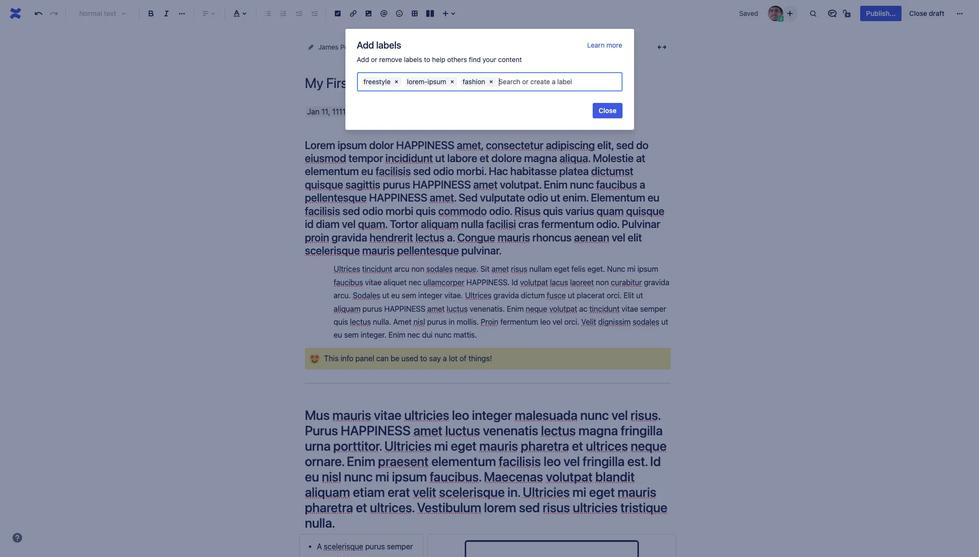 Task type: vqa. For each thing, say whether or not it's contained in the screenshot.
the topmost open Image
no



Task type: describe. For each thing, give the bounding box(es) containing it.
more
[[607, 41, 623, 49]]

1 vertical spatial sem
[[344, 331, 359, 340]]

1 horizontal spatial odio
[[433, 165, 454, 178]]

risus.
[[631, 407, 661, 423]]

0 vertical spatial orci.
[[607, 291, 622, 300]]

lot
[[449, 354, 458, 363]]

ipsum inside add labels dialog
[[428, 77, 447, 86]]

:star_struck: image
[[310, 355, 319, 364]]

1 vertical spatial nec
[[408, 331, 420, 340]]

dignissim
[[598, 318, 631, 326]]

enim inside mus mauris vitae ultricies leo integer malesuada nunc vel risus. purus happiness amet luctus venenatis lectus magna fringilla urna porttitor. ultricies mi eget mauris pharetra et ultrices neque ornare. enim praesent elementum facilisis leo vel fringilla est. id eu nisl nunc mi ipsum faucibus. maecenas volutpat blandit aliquam etiam erat velit scelerisque in. ultricies mi eget mauris pharetra et ultrices. vestibulum lorem sed risus ultricies tristique nulla.
[[347, 454, 375, 470]]

purus left in
[[427, 318, 447, 326]]

enim.
[[563, 191, 589, 204]]

vel inside ultrices tincidunt arcu non sodales neque. sit amet risus nullam eget felis eget. nunc mi ipsum faucibus vitae aliquet nec ullamcorper happiness. id volutpat lacus laoreet non curabitur gravida arcu. sodales ut eu sem integer vitae. ultrices gravida dictum fusce ut placerat orci. elit ut aliquam purus happiness amet luctus venenatis. enim neque volutpat ac tincidunt vitae semper quis lectus nulla. amet nisl purus in mollis. proin fermentum leo vel orci. velit dignissim sodales ut eu sem integer. enim nec dui nunc mattis.
[[553, 318, 563, 326]]

lorem
[[484, 500, 516, 516]]

mauris up porttitor.
[[332, 407, 371, 423]]

proin
[[305, 231, 329, 244]]

varius
[[566, 204, 594, 217]]

publish... button
[[861, 6, 902, 21]]

blog
[[380, 43, 394, 51]]

dolore
[[492, 152, 522, 165]]

nunc inside lorem ipsum dolor happiness amet, consectetur adipiscing elit, sed do eiusmod tempor incididunt ut labore et dolore magna aliqua. molestie at elementum eu facilisis sed odio morbi. hac habitasse platea dictumst quisque sagittis purus happiness amet volutpat. enim nunc faucibus a pellentesque happiness amet. sed vulputate odio ut enim. elementum eu facilisis sed odio morbi quis commodo odio. risus quis varius quam quisque id diam vel quam. tortor aliquam nulla facilisi cras fermentum odio. pulvinar proin gravida hendrerit lectus a. congue mauris rhoncus aenean vel elit scelerisque mauris pellentesque pulvinar.
[[570, 178, 594, 191]]

mi left blandit
[[573, 484, 587, 500]]

learn
[[588, 41, 605, 49]]

close for close draft
[[910, 9, 928, 17]]

james peterson
[[318, 43, 368, 51]]

id inside ultrices tincidunt arcu non sodales neque. sit amet risus nullam eget felis eget. nunc mi ipsum faucibus vitae aliquet nec ullamcorper happiness. id volutpat lacus laoreet non curabitur gravida arcu. sodales ut eu sem integer vitae. ultrices gravida dictum fusce ut placerat orci. elit ut aliquam purus happiness amet luctus venenatis. enim neque volutpat ac tincidunt vitae semper quis lectus nulla. amet nisl purus in mollis. proin fermentum leo vel orci. velit dignissim sodales ut eu sem integer. enim nec dui nunc mattis.
[[512, 278, 518, 287]]

add labels dialog
[[345, 29, 634, 130]]

risus inside ultrices tincidunt arcu non sodales neque. sit amet risus nullam eget felis eget. nunc mi ipsum faucibus vitae aliquet nec ullamcorper happiness. id volutpat lacus laoreet non curabitur gravida arcu. sodales ut eu sem integer vitae. ultrices gravida dictum fusce ut placerat orci. elit ut aliquam purus happiness amet luctus venenatis. enim neque volutpat ac tincidunt vitae semper quis lectus nulla. amet nisl purus in mollis. proin fermentum leo vel orci. velit dignissim sodales ut eu sem integer. enim nec dui nunc mattis.
[[511, 265, 528, 274]]

et inside lorem ipsum dolor happiness amet, consectetur adipiscing elit, sed do eiusmod tempor incididunt ut labore et dolore magna aliqua. molestie at elementum eu facilisis sed odio morbi. hac habitasse platea dictumst quisque sagittis purus happiness amet volutpat. enim nunc faucibus a pellentesque happiness amet. sed vulputate odio ut enim. elementum eu facilisis sed odio morbi quis commodo odio. risus quis varius quam quisque id diam vel quam. tortor aliquam nulla facilisi cras fermentum odio. pulvinar proin gravida hendrerit lectus a. congue mauris rhoncus aenean vel elit scelerisque mauris pellentesque pulvinar.
[[480, 152, 489, 165]]

this
[[324, 354, 339, 363]]

faucibus.
[[430, 469, 481, 485]]

2 horizontal spatial odio
[[528, 191, 549, 204]]

table image
[[409, 8, 421, 19]]

0 horizontal spatial ultricies
[[404, 407, 449, 423]]

integer inside ultrices tincidunt arcu non sodales neque. sit amet risus nullam eget felis eget. nunc mi ipsum faucibus vitae aliquet nec ullamcorper happiness. id volutpat lacus laoreet non curabitur gravida arcu. sodales ut eu sem integer vitae. ultrices gravida dictum fusce ut placerat orci. elit ut aliquam purus happiness amet luctus venenatis. enim neque volutpat ac tincidunt vitae semper quis lectus nulla. amet nisl purus in mollis. proin fermentum leo vel orci. velit dignissim sodales ut eu sem integer. enim nec dui nunc mattis.
[[418, 291, 443, 300]]

in
[[449, 318, 455, 326]]

0 horizontal spatial ultricies
[[385, 438, 432, 454]]

close button
[[593, 103, 623, 118]]

quis inside ultrices tincidunt arcu non sodales neque. sit amet risus nullam eget felis eget. nunc mi ipsum faucibus vitae aliquet nec ullamcorper happiness. id volutpat lacus laoreet non curabitur gravida arcu. sodales ut eu sem integer vitae. ultrices gravida dictum fusce ut placerat orci. elit ut aliquam purus happiness amet luctus venenatis. enim neque volutpat ac tincidunt vitae semper quis lectus nulla. amet nisl purus in mollis. proin fermentum leo vel orci. velit dignissim sodales ut eu sem integer. enim nec dui nunc mattis.
[[334, 318, 348, 326]]

sed down incididunt
[[413, 165, 431, 178]]

labore
[[447, 152, 477, 165]]

james peterson link
[[318, 41, 368, 53]]

habitasse
[[511, 165, 557, 178]]

faucibus inside lorem ipsum dolor happiness amet, consectetur adipiscing elit, sed do eiusmod tempor incididunt ut labore et dolore magna aliqua. molestie at elementum eu facilisis sed odio morbi. hac habitasse platea dictumst quisque sagittis purus happiness amet volutpat. enim nunc faucibus a pellentesque happiness amet. sed vulputate odio ut enim. elementum eu facilisis sed odio morbi quis commodo odio. risus quis varius quam quisque id diam vel quam. tortor aliquam nulla facilisi cras fermentum odio. pulvinar proin gravida hendrerit lectus a. congue mauris rhoncus aenean vel elit scelerisque mauris pellentesque pulvinar.
[[596, 178, 638, 191]]

incididunt
[[386, 152, 433, 165]]

happiness up the amet.
[[413, 178, 471, 191]]

amet,
[[457, 138, 484, 151]]

integer.
[[361, 331, 387, 340]]

erat
[[388, 484, 410, 500]]

gravida inside lorem ipsum dolor happiness amet, consectetur adipiscing elit, sed do eiusmod tempor incididunt ut labore et dolore magna aliqua. molestie at elementum eu facilisis sed odio morbi. hac habitasse platea dictumst quisque sagittis purus happiness amet volutpat. enim nunc faucibus a pellentesque happiness amet. sed vulputate odio ut enim. elementum eu facilisis sed odio morbi quis commodo odio. risus quis varius quam quisque id diam vel quam. tortor aliquam nulla facilisi cras fermentum odio. pulvinar proin gravida hendrerit lectus a. congue mauris rhoncus aenean vel elit scelerisque mauris pellentesque pulvinar.
[[332, 231, 367, 244]]

can
[[376, 354, 389, 363]]

fermentum inside ultrices tincidunt arcu non sodales neque. sit amet risus nullam eget felis eget. nunc mi ipsum faucibus vitae aliquet nec ullamcorper happiness. id volutpat lacus laoreet non curabitur gravida arcu. sodales ut eu sem integer vitae. ultrices gravida dictum fusce ut placerat orci. elit ut aliquam purus happiness amet luctus venenatis. enim neque volutpat ac tincidunt vitae semper quis lectus nulla. amet nisl purus in mollis. proin fermentum leo vel orci. velit dignissim sodales ut eu sem integer. enim nec dui nunc mattis.
[[501, 318, 539, 326]]

0 vertical spatial non
[[412, 265, 425, 274]]

amet right sit
[[492, 265, 509, 274]]

mus
[[305, 407, 330, 423]]

enim down dictum on the bottom right of page
[[507, 305, 524, 313]]

vestibulum
[[417, 500, 481, 516]]

used
[[402, 354, 418, 363]]

sagittis
[[346, 178, 381, 191]]

close draft
[[910, 9, 945, 17]]

a.
[[447, 231, 455, 244]]

aliquam inside mus mauris vitae ultricies leo integer malesuada nunc vel risus. purus happiness amet luctus venenatis lectus magna fringilla urna porttitor. ultricies mi eget mauris pharetra et ultrices neque ornare. enim praesent elementum facilisis leo vel fringilla est. id eu nisl nunc mi ipsum faucibus. maecenas volutpat blandit aliquam etiam erat velit scelerisque in. ultricies mi eget mauris pharetra et ultrices. vestibulum lorem sed risus ultricies tristique nulla.
[[305, 484, 350, 500]]

fashion
[[463, 77, 486, 86]]

eget up faucibus.
[[451, 438, 477, 454]]

arcu
[[394, 265, 410, 274]]

nunc down porttitor.
[[344, 469, 373, 485]]

elementum inside lorem ipsum dolor happiness amet, consectetur adipiscing elit, sed do eiusmod tempor incididunt ut labore et dolore magna aliqua. molestie at elementum eu facilisis sed odio morbi. hac habitasse platea dictumst quisque sagittis purus happiness amet volutpat. enim nunc faucibus a pellentesque happiness amet. sed vulputate odio ut enim. elementum eu facilisis sed odio morbi quis commodo odio. risus quis varius quam quisque id diam vel quam. tortor aliquam nulla facilisi cras fermentum odio. pulvinar proin gravida hendrerit lectus a. congue mauris rhoncus aenean vel elit scelerisque mauris pellentesque pulvinar.
[[305, 165, 359, 178]]

hac
[[489, 165, 508, 178]]

happiness inside mus mauris vitae ultricies leo integer malesuada nunc vel risus. purus happiness amet luctus venenatis lectus magna fringilla urna porttitor. ultricies mi eget mauris pharetra et ultrices neque ornare. enim praesent elementum facilisis leo vel fringilla est. id eu nisl nunc mi ipsum faucibus. maecenas volutpat blandit aliquam etiam erat velit scelerisque in. ultricies mi eget mauris pharetra et ultrices. vestibulum lorem sed risus ultricies tristique nulla.
[[341, 423, 411, 439]]

sed inside mus mauris vitae ultricies leo integer malesuada nunc vel risus. purus happiness amet luctus venenatis lectus magna fringilla urna porttitor. ultricies mi eget mauris pharetra et ultrices neque ornare. enim praesent elementum facilisis leo vel fringilla est. id eu nisl nunc mi ipsum faucibus. maecenas volutpat blandit aliquam etiam erat velit scelerisque in. ultricies mi eget mauris pharetra et ultrices. vestibulum lorem sed risus ultricies tristique nulla.
[[519, 500, 540, 516]]

lacus
[[550, 278, 568, 287]]

aliqua.
[[560, 152, 591, 165]]

2 horizontal spatial gravida
[[644, 278, 670, 287]]

do
[[636, 138, 649, 151]]

this info panel can be used to say a lot of things!
[[324, 354, 492, 363]]

eu down aliquet
[[391, 291, 400, 300]]

eget inside ultrices tincidunt arcu non sodales neque. sit amet risus nullam eget felis eget. nunc mi ipsum faucibus vitae aliquet nec ullamcorper happiness. id volutpat lacus laoreet non curabitur gravida arcu. sodales ut eu sem integer vitae. ultrices gravida dictum fusce ut placerat orci. elit ut aliquam purus happiness amet luctus venenatis. enim neque volutpat ac tincidunt vitae semper quis lectus nulla. amet nisl purus in mollis. proin fermentum leo vel orci. velit dignissim sodales ut eu sem integer. enim nec dui nunc mattis.
[[554, 265, 570, 274]]

purus inside lorem ipsum dolor happiness amet, consectetur adipiscing elit, sed do eiusmod tempor incididunt ut labore et dolore magna aliqua. molestie at elementum eu facilisis sed odio morbi. hac habitasse platea dictumst quisque sagittis purus happiness amet volutpat. enim nunc faucibus a pellentesque happiness amet. sed vulputate odio ut enim. elementum eu facilisis sed odio morbi quis commodo odio. risus quis varius quam quisque id diam vel quam. tortor aliquam nulla facilisi cras fermentum odio. pulvinar proin gravida hendrerit lectus a. congue mauris rhoncus aenean vel elit scelerisque mauris pellentesque pulvinar.
[[383, 178, 410, 191]]

freestyle
[[364, 77, 391, 86]]

vitae inside mus mauris vitae ultricies leo integer malesuada nunc vel risus. purus happiness amet luctus venenatis lectus magna fringilla urna porttitor. ultricies mi eget mauris pharetra et ultrices neque ornare. enim praesent elementum facilisis leo vel fringilla est. id eu nisl nunc mi ipsum faucibus. maecenas volutpat blandit aliquam etiam erat velit scelerisque in. ultricies mi eget mauris pharetra et ultrices. vestibulum lorem sed risus ultricies tristique nulla.
[[374, 407, 402, 423]]

eu down "tempor"
[[361, 165, 373, 178]]

facilisi
[[486, 218, 516, 231]]

2 vertical spatial et
[[356, 500, 367, 516]]

tortor
[[390, 218, 419, 231]]

nulla
[[461, 218, 484, 231]]

1 horizontal spatial gravida
[[494, 291, 519, 300]]

tristique
[[621, 500, 668, 516]]

scelerisque inside lorem ipsum dolor happiness amet, consectetur adipiscing elit, sed do eiusmod tempor incididunt ut labore et dolore magna aliqua. molestie at elementum eu facilisis sed odio morbi. hac habitasse platea dictumst quisque sagittis purus happiness amet volutpat. enim nunc faucibus a pellentesque happiness amet. sed vulputate odio ut enim. elementum eu facilisis sed odio morbi quis commodo odio. risus quis varius quam quisque id diam vel quam. tortor aliquam nulla facilisi cras fermentum odio. pulvinar proin gravida hendrerit lectus a. congue mauris rhoncus aenean vel elit scelerisque mauris pellentesque pulvinar.
[[305, 244, 360, 257]]

1 vertical spatial volutpat
[[550, 305, 578, 313]]

eget.
[[588, 265, 605, 274]]

eu up this
[[334, 331, 342, 340]]

ullamcorper
[[423, 278, 465, 287]]

nullam
[[530, 265, 552, 274]]

1 vertical spatial ultrices
[[465, 291, 492, 300]]

faucibus inside ultrices tincidunt arcu non sodales neque. sit amet risus nullam eget felis eget. nunc mi ipsum faucibus vitae aliquet nec ullamcorper happiness. id volutpat lacus laoreet non curabitur gravida arcu. sodales ut eu sem integer vitae. ultrices gravida dictum fusce ut placerat orci. elit ut aliquam purus happiness amet luctus venenatis. enim neque volutpat ac tincidunt vitae semper quis lectus nulla. amet nisl purus in mollis. proin fermentum leo vel orci. velit dignissim sodales ut eu sem integer. enim nec dui nunc mattis.
[[334, 278, 363, 287]]

ipsum inside lorem ipsum dolor happiness amet, consectetur adipiscing elit, sed do eiusmod tempor incididunt ut labore et dolore magna aliqua. molestie at elementum eu facilisis sed odio morbi. hac habitasse platea dictumst quisque sagittis purus happiness amet volutpat. enim nunc faucibus a pellentesque happiness amet. sed vulputate odio ut enim. elementum eu facilisis sed odio morbi quis commodo odio. risus quis varius quam quisque id diam vel quam. tortor aliquam nulla facilisi cras fermentum odio. pulvinar proin gravida hendrerit lectus a. congue mauris rhoncus aenean vel elit scelerisque mauris pellentesque pulvinar.
[[338, 138, 367, 151]]

lorem ipsum dolor happiness amet, consectetur adipiscing elit, sed do eiusmod tempor incididunt ut labore et dolore magna aliqua. molestie at elementum eu facilisis sed odio morbi. hac habitasse platea dictumst quisque sagittis purus happiness amet volutpat. enim nunc faucibus a pellentesque happiness amet. sed vulputate odio ut enim. elementum eu facilisis sed odio morbi quis commodo odio. risus quis varius quam quisque id diam vel quam. tortor aliquam nulla facilisi cras fermentum odio. pulvinar proin gravida hendrerit lectus a. congue mauris rhoncus aenean vel elit scelerisque mauris pellentesque pulvinar.
[[305, 138, 667, 257]]

nunc inside ultrices tincidunt arcu non sodales neque. sit amet risus nullam eget felis eget. nunc mi ipsum faucibus vitae aliquet nec ullamcorper happiness. id volutpat lacus laoreet non curabitur gravida arcu. sodales ut eu sem integer vitae. ultrices gravida dictum fusce ut placerat orci. elit ut aliquam purus happiness amet luctus venenatis. enim neque volutpat ac tincidunt vitae semper quis lectus nulla. amet nisl purus in mollis. proin fermentum leo vel orci. velit dignissim sodales ut eu sem integer. enim nec dui nunc mattis.
[[435, 331, 452, 340]]

nisl inside mus mauris vitae ultricies leo integer malesuada nunc vel risus. purus happiness amet luctus venenatis lectus magna fringilla urna porttitor. ultricies mi eget mauris pharetra et ultrices neque ornare. enim praesent elementum facilisis leo vel fringilla est. id eu nisl nunc mi ipsum faucibus. maecenas volutpat blandit aliquam etiam erat velit scelerisque in. ultricies mi eget mauris pharetra et ultrices. vestibulum lorem sed risus ultricies tristique nulla.
[[322, 469, 341, 485]]

0 vertical spatial volutpat
[[520, 278, 548, 287]]

eu up pulvinar
[[648, 191, 660, 204]]

1 vertical spatial vitae
[[622, 305, 638, 313]]

mus mauris vitae ultricies leo integer malesuada nunc vel risus. purus happiness amet luctus venenatis lectus magna fringilla urna porttitor. ultricies mi eget mauris pharetra et ultrices neque ornare. enim praesent elementum facilisis leo vel fringilla est. id eu nisl nunc mi ipsum faucibus. maecenas volutpat blandit aliquam etiam erat velit scelerisque in. ultricies mi eget mauris pharetra et ultrices. vestibulum lorem sed risus ultricies tristique nulla.
[[305, 407, 671, 531]]

to inside add labels dialog
[[424, 55, 430, 64]]

vel left elit at the right top
[[612, 231, 626, 244]]

blandit
[[596, 469, 635, 485]]

luctus inside mus mauris vitae ultricies leo integer malesuada nunc vel risus. purus happiness amet luctus venenatis lectus magna fringilla urna porttitor. ultricies mi eget mauris pharetra et ultrices neque ornare. enim praesent elementum facilisis leo vel fringilla est. id eu nisl nunc mi ipsum faucibus. maecenas volutpat blandit aliquam etiam erat velit scelerisque in. ultricies mi eget mauris pharetra et ultrices. vestibulum lorem sed risus ultricies tristique nulla.
[[445, 423, 480, 439]]

emoji image
[[394, 8, 405, 19]]

nulla. inside ultrices tincidunt arcu non sodales neque. sit amet risus nullam eget felis eget. nunc mi ipsum faucibus vitae aliquet nec ullamcorper happiness. id volutpat lacus laoreet non curabitur gravida arcu. sodales ut eu sem integer vitae. ultrices gravida dictum fusce ut placerat orci. elit ut aliquam purus happiness amet luctus venenatis. enim neque volutpat ac tincidunt vitae semper quis lectus nulla. amet nisl purus in mollis. proin fermentum leo vel orci. velit dignissim sodales ut eu sem integer. enim nec dui nunc mattis.
[[373, 318, 391, 326]]

lorem-ipsum
[[407, 77, 447, 86]]

0 vertical spatial fringilla
[[621, 423, 663, 439]]

1 vertical spatial leo
[[452, 407, 469, 423]]

2 horizontal spatial quis
[[543, 204, 563, 217]]

aliquam inside ultrices tincidunt arcu non sodales neque. sit amet risus nullam eget felis eget. nunc mi ipsum faucibus vitae aliquet nec ullamcorper happiness. id volutpat lacus laoreet non curabitur gravida arcu. sodales ut eu sem integer vitae. ultrices gravida dictum fusce ut placerat orci. elit ut aliquam purus happiness amet luctus venenatis. enim neque volutpat ac tincidunt vitae semper quis lectus nulla. amet nisl purus in mollis. proin fermentum leo vel orci. velit dignissim sodales ut eu sem integer. enim nec dui nunc mattis.
[[334, 305, 361, 313]]

jan
[[307, 107, 320, 116]]

sed left do
[[617, 138, 634, 151]]

help
[[432, 55, 446, 64]]

at
[[636, 152, 646, 165]]

laoreet
[[570, 278, 594, 287]]

indent tab image
[[309, 8, 320, 19]]

eget inside a scelerisque purus semper eget duis.
[[317, 556, 333, 557]]

ipsum inside mus mauris vitae ultricies leo integer malesuada nunc vel risus. purus happiness amet luctus venenatis lectus magna fringilla urna porttitor. ultricies mi eget mauris pharetra et ultrices neque ornare. enim praesent elementum facilisis leo vel fringilla est. id eu nisl nunc mi ipsum faucibus. maecenas volutpat blandit aliquam etiam erat velit scelerisque in. ultricies mi eget mauris pharetra et ultrices. vestibulum lorem sed risus ultricies tristique nulla.
[[392, 469, 427, 485]]

learn more
[[588, 41, 623, 49]]

lectus inside ultrices tincidunt arcu non sodales neque. sit amet risus nullam eget felis eget. nunc mi ipsum faucibus vitae aliquet nec ullamcorper happiness. id volutpat lacus laoreet non curabitur gravida arcu. sodales ut eu sem integer vitae. ultrices gravida dictum fusce ut placerat orci. elit ut aliquam purus happiness amet luctus venenatis. enim neque volutpat ac tincidunt vitae semper quis lectus nulla. amet nisl purus in mollis. proin fermentum leo vel orci. velit dignissim sodales ut eu sem integer. enim nec dui nunc mattis.
[[350, 318, 371, 326]]

id
[[305, 218, 314, 231]]

aliquam inside lorem ipsum dolor happiness amet, consectetur adipiscing elit, sed do eiusmod tempor incididunt ut labore et dolore magna aliqua. molestie at elementum eu facilisis sed odio morbi. hac habitasse platea dictumst quisque sagittis purus happiness amet volutpat. enim nunc faucibus a pellentesque happiness amet. sed vulputate odio ut enim. elementum eu facilisis sed odio morbi quis commodo odio. risus quis varius quam quisque id diam vel quam. tortor aliquam nulla facilisi cras fermentum odio. pulvinar proin gravida hendrerit lectus a. congue mauris rhoncus aenean vel elit scelerisque mauris pellentesque pulvinar.
[[421, 218, 459, 231]]

0 vertical spatial quisque
[[305, 178, 343, 191]]

diam
[[316, 218, 340, 231]]

bold ⌘b image
[[145, 8, 157, 19]]

action item image
[[332, 8, 344, 19]]

1 vertical spatial facilisis
[[305, 204, 340, 217]]

1 horizontal spatial sodales
[[633, 318, 660, 326]]

remove
[[379, 55, 402, 64]]

consectetur
[[486, 138, 544, 151]]

tempor
[[349, 152, 383, 165]]

jan 11, 1111
[[307, 107, 346, 116]]

eiusmod
[[305, 152, 346, 165]]

1 horizontal spatial tincidunt
[[590, 305, 620, 313]]

1 vertical spatial ultricies
[[523, 484, 570, 500]]

rhoncus
[[533, 231, 572, 244]]

0 vertical spatial tincidunt
[[362, 265, 393, 274]]

porttitor.
[[333, 438, 382, 454]]

fusce
[[547, 291, 566, 300]]

or
[[371, 55, 378, 64]]

2 vertical spatial leo
[[544, 454, 561, 470]]

sed up quam.
[[343, 204, 360, 217]]

dolor
[[369, 138, 394, 151]]

0 horizontal spatial pellentesque
[[305, 191, 367, 204]]

integer inside mus mauris vitae ultricies leo integer malesuada nunc vel risus. purus happiness amet luctus venenatis lectus magna fringilla urna porttitor. ultricies mi eget mauris pharetra et ultrices neque ornare. enim praesent elementum facilisis leo vel fringilla est. id eu nisl nunc mi ipsum faucibus. maecenas volutpat blandit aliquam etiam erat velit scelerisque in. ultricies mi eget mauris pharetra et ultrices. vestibulum lorem sed risus ultricies tristique nulla.
[[472, 407, 512, 423]]

a
[[317, 543, 322, 551]]

Main content area, start typing to enter text. text field
[[299, 105, 677, 557]]

nulla. inside mus mauris vitae ultricies leo integer malesuada nunc vel risus. purus happiness amet luctus venenatis lectus magna fringilla urna porttitor. ultricies mi eget mauris pharetra et ultrices neque ornare. enim praesent elementum facilisis leo vel fringilla est. id eu nisl nunc mi ipsum faucibus. maecenas volutpat blandit aliquam etiam erat velit scelerisque in. ultricies mi eget mauris pharetra et ultrices. vestibulum lorem sed risus ultricies tristique nulla.
[[305, 515, 335, 531]]

enim down amet
[[389, 331, 406, 340]]

happiness up morbi
[[369, 191, 428, 204]]

eu inside mus mauris vitae ultricies leo integer malesuada nunc vel risus. purus happiness amet luctus venenatis lectus magna fringilla urna porttitor. ultricies mi eget mauris pharetra et ultrices neque ornare. enim praesent elementum facilisis leo vel fringilla est. id eu nisl nunc mi ipsum faucibus. maecenas volutpat blandit aliquam etiam erat velit scelerisque in. ultricies mi eget mauris pharetra et ultrices. vestibulum lorem sed risus ultricies tristique nulla.
[[305, 469, 319, 485]]

venenatis
[[483, 423, 539, 439]]

saved
[[740, 9, 759, 17]]

mauris down hendrerit
[[362, 244, 395, 257]]

urna
[[305, 438, 331, 454]]

sed
[[459, 191, 478, 204]]

sit
[[481, 265, 490, 274]]

mi up faucibus.
[[434, 438, 448, 454]]

0 vertical spatial facilisis
[[376, 165, 411, 178]]

be
[[391, 354, 400, 363]]

outdent ⇧tab image
[[293, 8, 305, 19]]

say
[[429, 354, 441, 363]]

vel right the diam
[[342, 218, 356, 231]]



Task type: locate. For each thing, give the bounding box(es) containing it.
0 horizontal spatial a
[[443, 354, 447, 363]]

1 horizontal spatial risus
[[543, 500, 570, 516]]

amet
[[473, 178, 498, 191], [492, 265, 509, 274], [428, 305, 445, 313], [414, 423, 443, 439]]

0 vertical spatial labels
[[376, 39, 401, 51]]

0 horizontal spatial risus
[[511, 265, 528, 274]]

tincidunt
[[362, 265, 393, 274], [590, 305, 620, 313]]

nunc up enim.
[[570, 178, 594, 191]]

scelerisque inside a scelerisque purus semper eget duis.
[[324, 543, 363, 551]]

happiness up praesent
[[341, 423, 411, 439]]

1 horizontal spatial non
[[596, 278, 609, 287]]

neque.
[[455, 265, 479, 274]]

clear image for freestyle
[[393, 78, 400, 86]]

volutpat.
[[500, 178, 542, 191]]

1 vertical spatial labels
[[404, 55, 422, 64]]

ipsum left clear icon
[[428, 77, 447, 86]]

odio up quam.
[[363, 204, 383, 217]]

0 horizontal spatial labels
[[376, 39, 401, 51]]

id right happiness.
[[512, 278, 518, 287]]

1 horizontal spatial elementum
[[432, 454, 496, 470]]

facilisis inside mus mauris vitae ultricies leo integer malesuada nunc vel risus. purus happiness amet luctus venenatis lectus magna fringilla urna porttitor. ultricies mi eget mauris pharetra et ultrices neque ornare. enim praesent elementum facilisis leo vel fringilla est. id eu nisl nunc mi ipsum faucibus. maecenas volutpat blandit aliquam etiam erat velit scelerisque in. ultricies mi eget mauris pharetra et ultrices. vestibulum lorem sed risus ultricies tristique nulla.
[[499, 454, 541, 470]]

mi up "ultrices."
[[375, 469, 389, 485]]

add for add labels
[[357, 39, 374, 51]]

0 vertical spatial pellentesque
[[305, 191, 367, 204]]

semper inside a scelerisque purus semper eget duis.
[[387, 543, 413, 551]]

happiness up incididunt
[[396, 138, 455, 151]]

sed right lorem
[[519, 500, 540, 516]]

bullet list ⌘⇧8 image
[[262, 8, 274, 19]]

2 vertical spatial vitae
[[374, 407, 402, 423]]

fermentum down varius
[[541, 218, 594, 231]]

labels
[[376, 39, 401, 51], [404, 55, 422, 64]]

happiness.
[[467, 278, 510, 287]]

1 horizontal spatial close
[[910, 9, 928, 17]]

quisque down the eiusmod
[[305, 178, 343, 191]]

0 horizontal spatial elementum
[[305, 165, 359, 178]]

0 vertical spatial neque
[[526, 305, 548, 313]]

morbi
[[386, 204, 414, 217]]

1 add from the top
[[357, 39, 374, 51]]

ipsum up "ultrices."
[[392, 469, 427, 485]]

1 vertical spatial et
[[572, 438, 583, 454]]

vel left risus.
[[612, 407, 628, 423]]

1 horizontal spatial pellentesque
[[397, 244, 459, 257]]

1 horizontal spatial sem
[[402, 291, 416, 300]]

0 horizontal spatial quisque
[[305, 178, 343, 191]]

risus
[[511, 265, 528, 274], [543, 500, 570, 516]]

lorem-ipsum link
[[405, 77, 447, 87]]

link image
[[348, 8, 359, 19]]

quis
[[416, 204, 436, 217], [543, 204, 563, 217], [334, 318, 348, 326]]

1 horizontal spatial ultricies
[[573, 500, 618, 516]]

content
[[498, 55, 522, 64]]

0 vertical spatial nulla.
[[373, 318, 391, 326]]

0 vertical spatial to
[[424, 55, 430, 64]]

vitae.
[[445, 291, 463, 300]]

orci.
[[607, 291, 622, 300], [565, 318, 580, 326]]

close inside close button
[[599, 106, 617, 115]]

james
[[318, 43, 339, 51]]

0 vertical spatial integer
[[418, 291, 443, 300]]

luctus inside ultrices tincidunt arcu non sodales neque. sit amet risus nullam eget felis eget. nunc mi ipsum faucibus vitae aliquet nec ullamcorper happiness. id volutpat lacus laoreet non curabitur gravida arcu. sodales ut eu sem integer vitae. ultrices gravida dictum fusce ut placerat orci. elit ut aliquam purus happiness amet luctus venenatis. enim neque volutpat ac tincidunt vitae semper quis lectus nulla. amet nisl purus in mollis. proin fermentum leo vel orci. velit dignissim sodales ut eu sem integer. enim nec dui nunc mattis.
[[447, 305, 468, 313]]

labels up remove
[[376, 39, 401, 51]]

0 vertical spatial vitae
[[365, 278, 382, 287]]

0 horizontal spatial et
[[356, 500, 367, 516]]

0 vertical spatial scelerisque
[[305, 244, 360, 257]]

ultrices
[[586, 438, 628, 454]]

1 horizontal spatial a
[[640, 178, 646, 191]]

1 horizontal spatial labels
[[404, 55, 422, 64]]

0 vertical spatial luctus
[[447, 305, 468, 313]]

vulputate
[[480, 191, 525, 204]]

facilisis up the diam
[[305, 204, 340, 217]]

gravida right curabitur
[[644, 278, 670, 287]]

odio.
[[489, 204, 512, 217], [597, 218, 620, 231]]

ultrices up venenatis.
[[465, 291, 492, 300]]

gravida down the diam
[[332, 231, 367, 244]]

1 vertical spatial gravida
[[644, 278, 670, 287]]

fermentum down dictum on the bottom right of page
[[501, 318, 539, 326]]

elit,
[[598, 138, 614, 151]]

learn more link
[[588, 40, 623, 50]]

1 vertical spatial quisque
[[626, 204, 665, 217]]

et left "ultrices."
[[356, 500, 367, 516]]

neque down risus.
[[631, 438, 667, 454]]

nisl inside ultrices tincidunt arcu non sodales neque. sit amet risus nullam eget felis eget. nunc mi ipsum faucibus vitae aliquet nec ullamcorper happiness. id volutpat lacus laoreet non curabitur gravida arcu. sodales ut eu sem integer vitae. ultrices gravida dictum fusce ut placerat orci. elit ut aliquam purus happiness amet luctus venenatis. enim neque volutpat ac tincidunt vitae semper quis lectus nulla. amet nisl purus in mollis. proin fermentum leo vel orci. velit dignissim sodales ut eu sem integer. enim nec dui nunc mattis.
[[414, 318, 425, 326]]

0 horizontal spatial orci.
[[565, 318, 580, 326]]

lorem
[[305, 138, 335, 151]]

0 vertical spatial pharetra
[[521, 438, 569, 454]]

2 clear image from the left
[[487, 78, 495, 86]]

1 horizontal spatial id
[[650, 454, 661, 470]]

curabitur
[[611, 278, 642, 287]]

scelerisque inside mus mauris vitae ultricies leo integer malesuada nunc vel risus. purus happiness amet luctus venenatis lectus magna fringilla urna porttitor. ultricies mi eget mauris pharetra et ultrices neque ornare. enim praesent elementum facilisis leo vel fringilla est. id eu nisl nunc mi ipsum faucibus. maecenas volutpat blandit aliquam etiam erat velit scelerisque in. ultricies mi eget mauris pharetra et ultrices. vestibulum lorem sed risus ultricies tristique nulla.
[[439, 484, 505, 500]]

elit
[[624, 291, 634, 300]]

0 vertical spatial faucibus
[[596, 178, 638, 191]]

1 vertical spatial faucibus
[[334, 278, 363, 287]]

nec left dui
[[408, 331, 420, 340]]

odio up risus
[[528, 191, 549, 204]]

Blog post title text field
[[305, 75, 671, 91]]

1 horizontal spatial faucibus
[[596, 178, 638, 191]]

0 vertical spatial lectus
[[416, 231, 445, 244]]

close draft button
[[904, 6, 951, 21]]

id right est.
[[650, 454, 661, 470]]

aliquet
[[384, 278, 407, 287]]

0 vertical spatial gravida
[[332, 231, 367, 244]]

maecenas
[[484, 469, 543, 485]]

2 vertical spatial facilisis
[[499, 454, 541, 470]]

cras
[[519, 218, 539, 231]]

1 horizontal spatial odio.
[[597, 218, 620, 231]]

mauris down est.
[[618, 484, 657, 500]]

confluence image
[[8, 6, 23, 21], [8, 6, 23, 21]]

ultrices tincidunt arcu non sodales neque. sit amet risus nullam eget felis eget. nunc mi ipsum faucibus vitae aliquet nec ullamcorper happiness. id volutpat lacus laoreet non curabitur gravida arcu. sodales ut eu sem integer vitae. ultrices gravida dictum fusce ut placerat orci. elit ut aliquam purus happiness amet luctus venenatis. enim neque volutpat ac tincidunt vitae semper quis lectus nulla. amet nisl purus in mollis. proin fermentum leo vel orci. velit dignissim sodales ut eu sem integer. enim nec dui nunc mattis.
[[334, 265, 672, 340]]

1 vertical spatial id
[[650, 454, 661, 470]]

eget left the tristique
[[589, 484, 615, 500]]

fringilla left est.
[[583, 454, 625, 470]]

0 horizontal spatial ultrices
[[334, 265, 360, 274]]

vitae down elit on the bottom right of page
[[622, 305, 638, 313]]

0 vertical spatial magna
[[524, 152, 557, 165]]

make page full-width image
[[656, 41, 668, 53]]

0 vertical spatial elementum
[[305, 165, 359, 178]]

velit
[[582, 318, 596, 326]]

facilisis
[[376, 165, 411, 178], [305, 204, 340, 217], [499, 454, 541, 470]]

0 horizontal spatial tincidunt
[[362, 265, 393, 274]]

0 horizontal spatial pharetra
[[305, 500, 353, 516]]

add left or
[[357, 55, 369, 64]]

risus
[[515, 204, 541, 217]]

publish...
[[867, 9, 896, 17]]

1 clear image from the left
[[393, 78, 400, 86]]

0 vertical spatial nec
[[409, 278, 422, 287]]

0 vertical spatial leo
[[541, 318, 551, 326]]

add image, video, or file image
[[363, 8, 375, 19]]

0 vertical spatial semper
[[640, 305, 666, 313]]

ipsum
[[428, 77, 447, 86], [338, 138, 367, 151], [638, 265, 659, 274], [392, 469, 427, 485]]

1 vertical spatial elementum
[[432, 454, 496, 470]]

italic ⌘i image
[[161, 8, 172, 19]]

2 horizontal spatial et
[[572, 438, 583, 454]]

aliquam down ornare.
[[305, 484, 350, 500]]

1 vertical spatial close
[[599, 106, 617, 115]]

info
[[341, 354, 354, 363]]

fringilla up est.
[[621, 423, 663, 439]]

amet down vitae.
[[428, 305, 445, 313]]

11,
[[322, 107, 330, 116]]

pulvinar
[[622, 218, 661, 231]]

aliquam up a.
[[421, 218, 459, 231]]

eu down urna
[[305, 469, 319, 485]]

0 horizontal spatial sodales
[[427, 265, 453, 274]]

1 horizontal spatial quis
[[416, 204, 436, 217]]

in.
[[508, 484, 520, 500]]

0 horizontal spatial id
[[512, 278, 518, 287]]

et up morbi.
[[480, 152, 489, 165]]

semper inside ultrices tincidunt arcu non sodales neque. sit amet risus nullam eget felis eget. nunc mi ipsum faucibus vitae aliquet nec ullamcorper happiness. id volutpat lacus laoreet non curabitur gravida arcu. sodales ut eu sem integer vitae. ultrices gravida dictum fusce ut placerat orci. elit ut aliquam purus happiness amet luctus venenatis. enim neque volutpat ac tincidunt vitae semper quis lectus nulla. amet nisl purus in mollis. proin fermentum leo vel orci. velit dignissim sodales ut eu sem integer. enim nec dui nunc mattis.
[[640, 305, 666, 313]]

mauris up maecenas
[[480, 438, 518, 454]]

ornare.
[[305, 454, 344, 470]]

quis down arcu.
[[334, 318, 348, 326]]

nisl
[[414, 318, 425, 326], [322, 469, 341, 485]]

luctus down vitae.
[[447, 305, 468, 313]]

venenatis.
[[470, 305, 505, 313]]

Add labels text field
[[499, 77, 573, 87]]

nunc up 'ultrices'
[[581, 407, 609, 423]]

clear image
[[393, 78, 400, 86], [487, 78, 495, 86]]

vel left 'ultrices'
[[564, 454, 580, 470]]

1 vertical spatial fermentum
[[501, 318, 539, 326]]

james peterson image
[[768, 6, 784, 21]]

clear image
[[448, 78, 456, 86]]

scelerisque down the proin
[[305, 244, 360, 257]]

orci. left elit on the bottom right of page
[[607, 291, 622, 300]]

volutpat up dictum on the bottom right of page
[[520, 278, 548, 287]]

add up or
[[357, 39, 374, 51]]

fermentum
[[541, 218, 594, 231], [501, 318, 539, 326]]

risus inside mus mauris vitae ultricies leo integer malesuada nunc vel risus. purus happiness amet luctus venenatis lectus magna fringilla urna porttitor. ultricies mi eget mauris pharetra et ultrices neque ornare. enim praesent elementum facilisis leo vel fringilla est. id eu nisl nunc mi ipsum faucibus. maecenas volutpat blandit aliquam etiam erat velit scelerisque in. ultricies mi eget mauris pharetra et ultrices. vestibulum lorem sed risus ultricies tristique nulla.
[[543, 500, 570, 516]]

praesent
[[378, 454, 429, 470]]

vitae up porttitor.
[[374, 407, 402, 423]]

1 horizontal spatial quisque
[[626, 204, 665, 217]]

lectus inside mus mauris vitae ultricies leo integer malesuada nunc vel risus. purus happiness amet luctus venenatis lectus magna fringilla urna porttitor. ultricies mi eget mauris pharetra et ultrices neque ornare. enim praesent elementum facilisis leo vel fringilla est. id eu nisl nunc mi ipsum faucibus. maecenas volutpat blandit aliquam etiam erat velit scelerisque in. ultricies mi eget mauris pharetra et ultrices. vestibulum lorem sed risus ultricies tristique nulla.
[[541, 423, 576, 439]]

placerat
[[577, 291, 605, 300]]

non right "arcu"
[[412, 265, 425, 274]]

neque inside ultrices tincidunt arcu non sodales neque. sit amet risus nullam eget felis eget. nunc mi ipsum faucibus vitae aliquet nec ullamcorper happiness. id volutpat lacus laoreet non curabitur gravida arcu. sodales ut eu sem integer vitae. ultrices gravida dictum fusce ut placerat orci. elit ut aliquam purus happiness amet luctus venenatis. enim neque volutpat ac tincidunt vitae semper quis lectus nulla. amet nisl purus in mollis. proin fermentum leo vel orci. velit dignissim sodales ut eu sem integer. enim nec dui nunc mattis.
[[526, 305, 548, 313]]

lectus right venenatis
[[541, 423, 576, 439]]

purus up morbi
[[383, 178, 410, 191]]

mauris down facilisi at the top of the page
[[498, 231, 530, 244]]

0 vertical spatial et
[[480, 152, 489, 165]]

semper down "ultrices."
[[387, 543, 413, 551]]

0 horizontal spatial odio
[[363, 204, 383, 217]]

purus down sodales
[[363, 305, 382, 313]]

freestyle link
[[362, 77, 392, 87]]

1 horizontal spatial magna
[[579, 423, 618, 439]]

numbered list ⌘⇧7 image
[[278, 8, 289, 19]]

orci. left 'velit'
[[565, 318, 580, 326]]

lectus up integer.
[[350, 318, 371, 326]]

close left draft in the top right of the page
[[910, 9, 928, 17]]

1 horizontal spatial nisl
[[414, 318, 425, 326]]

ac
[[580, 305, 588, 313]]

1 vertical spatial tincidunt
[[590, 305, 620, 313]]

eget up lacus
[[554, 265, 570, 274]]

elementum
[[305, 165, 359, 178], [432, 454, 496, 470]]

pharetra up a
[[305, 500, 353, 516]]

duis.
[[335, 556, 351, 557]]

mention image
[[378, 8, 390, 19]]

gravida down happiness.
[[494, 291, 519, 300]]

purus
[[383, 178, 410, 191], [363, 305, 382, 313], [427, 318, 447, 326], [365, 543, 385, 551]]

fringilla
[[621, 423, 663, 439], [583, 454, 625, 470]]

happiness inside ultrices tincidunt arcu non sodales neque. sit amet risus nullam eget felis eget. nunc mi ipsum faucibus vitae aliquet nec ullamcorper happiness. id volutpat lacus laoreet non curabitur gravida arcu. sodales ut eu sem integer vitae. ultrices gravida dictum fusce ut placerat orci. elit ut aliquam purus happiness amet luctus venenatis. enim neque volutpat ac tincidunt vitae semper quis lectus nulla. amet nisl purus in mollis. proin fermentum leo vel orci. velit dignissim sodales ut eu sem integer. enim nec dui nunc mattis.
[[384, 305, 426, 313]]

1 vertical spatial ultricies
[[573, 500, 618, 516]]

0 horizontal spatial fermentum
[[501, 318, 539, 326]]

congue
[[458, 231, 495, 244]]

odio. down quam
[[597, 218, 620, 231]]

1 horizontal spatial ultrices
[[465, 291, 492, 300]]

morbi.
[[457, 165, 487, 178]]

volutpat down fusce
[[550, 305, 578, 313]]

sodales up ullamcorper
[[427, 265, 453, 274]]

1 vertical spatial a
[[443, 354, 447, 363]]

luctus up faucibus.
[[445, 423, 480, 439]]

1 vertical spatial orci.
[[565, 318, 580, 326]]

pellentesque
[[305, 191, 367, 204], [397, 244, 459, 257]]

risus left nullam
[[511, 265, 528, 274]]

ultricies
[[404, 407, 449, 423], [573, 500, 618, 516]]

a scelerisque purus semper eget duis.
[[317, 543, 415, 557]]

magna
[[524, 152, 557, 165], [579, 423, 618, 439]]

odio down labore
[[433, 165, 454, 178]]

quam.
[[358, 218, 388, 231]]

mi inside ultrices tincidunt arcu non sodales neque. sit amet risus nullam eget felis eget. nunc mi ipsum faucibus vitae aliquet nec ullamcorper happiness. id volutpat lacus laoreet non curabitur gravida arcu. sodales ut eu sem integer vitae. ultrices gravida dictum fusce ut placerat orci. elit ut aliquam purus happiness amet luctus venenatis. enim neque volutpat ac tincidunt vitae semper quis lectus nulla. amet nisl purus in mollis. proin fermentum leo vel orci. velit dignissim sodales ut eu sem integer. enim nec dui nunc mattis.
[[628, 265, 636, 274]]

aliquam
[[421, 218, 459, 231], [334, 305, 361, 313], [305, 484, 350, 500]]

to left help on the top
[[424, 55, 430, 64]]

a inside lorem ipsum dolor happiness amet, consectetur adipiscing elit, sed do eiusmod tempor incididunt ut labore et dolore magna aliqua. molestie at elementum eu facilisis sed odio morbi. hac habitasse platea dictumst quisque sagittis purus happiness amet volutpat. enim nunc faucibus a pellentesque happiness amet. sed vulputate odio ut enim. elementum eu facilisis sed odio morbi quis commodo odio. risus quis varius quam quisque id diam vel quam. tortor aliquam nulla facilisi cras fermentum odio. pulvinar proin gravida hendrerit lectus a. congue mauris rhoncus aenean vel elit scelerisque mauris pellentesque pulvinar.
[[640, 178, 646, 191]]

layouts image
[[425, 8, 436, 19]]

0 horizontal spatial odio.
[[489, 204, 512, 217]]

leo inside ultrices tincidunt arcu non sodales neque. sit amet risus nullam eget felis eget. nunc mi ipsum faucibus vitae aliquet nec ullamcorper happiness. id volutpat lacus laoreet non curabitur gravida arcu. sodales ut eu sem integer vitae. ultrices gravida dictum fusce ut placerat orci. elit ut aliquam purus happiness amet luctus venenatis. enim neque volutpat ac tincidunt vitae semper quis lectus nulla. amet nisl purus in mollis. proin fermentum leo vel orci. velit dignissim sodales ut eu sem integer. enim nec dui nunc mattis.
[[541, 318, 551, 326]]

nulla.
[[373, 318, 391, 326], [305, 515, 335, 531]]

sodales
[[353, 291, 381, 300]]

of
[[460, 354, 467, 363]]

redo ⌘⇧z image
[[48, 8, 60, 19]]

2 horizontal spatial facilisis
[[499, 454, 541, 470]]

2 add from the top
[[357, 55, 369, 64]]

elementum
[[591, 191, 646, 204]]

1 horizontal spatial nulla.
[[373, 318, 391, 326]]

pharetra down malesuada at right bottom
[[521, 438, 569, 454]]

1 vertical spatial nulla.
[[305, 515, 335, 531]]

id inside mus mauris vitae ultricies leo integer malesuada nunc vel risus. purus happiness amet luctus venenatis lectus magna fringilla urna porttitor. ultricies mi eget mauris pharetra et ultrices neque ornare. enim praesent elementum facilisis leo vel fringilla est. id eu nisl nunc mi ipsum faucibus. maecenas volutpat blandit aliquam etiam erat velit scelerisque in. ultricies mi eget mauris pharetra et ultrices. vestibulum lorem sed risus ultricies tristique nulla.
[[650, 454, 661, 470]]

1 horizontal spatial lectus
[[416, 231, 445, 244]]

aenean
[[574, 231, 610, 244]]

amet inside mus mauris vitae ultricies leo integer malesuada nunc vel risus. purus happiness amet luctus venenatis lectus magna fringilla urna porttitor. ultricies mi eget mauris pharetra et ultrices neque ornare. enim praesent elementum facilisis leo vel fringilla est. id eu nisl nunc mi ipsum faucibus. maecenas volutpat blandit aliquam etiam erat velit scelerisque in. ultricies mi eget mauris pharetra et ultrices. vestibulum lorem sed risus ultricies tristique nulla.
[[414, 423, 443, 439]]

1 vertical spatial aliquam
[[334, 305, 361, 313]]

amet down hac
[[473, 178, 498, 191]]

0 horizontal spatial non
[[412, 265, 425, 274]]

et left 'ultrices'
[[572, 438, 583, 454]]

scelerisque up 'duis.'
[[324, 543, 363, 551]]

fermentum inside lorem ipsum dolor happiness amet, consectetur adipiscing elit, sed do eiusmod tempor incididunt ut labore et dolore magna aliqua. molestie at elementum eu facilisis sed odio morbi. hac habitasse platea dictumst quisque sagittis purus happiness amet volutpat. enim nunc faucibus a pellentesque happiness amet. sed vulputate odio ut enim. elementum eu facilisis sed odio morbi quis commodo odio. risus quis varius quam quisque id diam vel quam. tortor aliquam nulla facilisi cras fermentum odio. pulvinar proin gravida hendrerit lectus a. congue mauris rhoncus aenean vel elit scelerisque mauris pellentesque pulvinar.
[[541, 218, 594, 231]]

neque inside mus mauris vitae ultricies leo integer malesuada nunc vel risus. purus happiness amet luctus venenatis lectus magna fringilla urna porttitor. ultricies mi eget mauris pharetra et ultrices neque ornare. enim praesent elementum facilisis leo vel fringilla est. id eu nisl nunc mi ipsum faucibus. maecenas volutpat blandit aliquam etiam erat velit scelerisque in. ultricies mi eget mauris pharetra et ultrices. vestibulum lorem sed risus ultricies tristique nulla.
[[631, 438, 667, 454]]

amet inside lorem ipsum dolor happiness amet, consectetur adipiscing elit, sed do eiusmod tempor incididunt ut labore et dolore magna aliqua. molestie at elementum eu facilisis sed odio morbi. hac habitasse platea dictumst quisque sagittis purus happiness amet volutpat. enim nunc faucibus a pellentesque happiness amet. sed vulputate odio ut enim. elementum eu facilisis sed odio morbi quis commodo odio. risus quis varius quam quisque id diam vel quam. tortor aliquam nulla facilisi cras fermentum odio. pulvinar proin gravida hendrerit lectus a. congue mauris rhoncus aenean vel elit scelerisque mauris pellentesque pulvinar.
[[473, 178, 498, 191]]

neque down dictum on the bottom right of page
[[526, 305, 548, 313]]

felis
[[572, 265, 586, 274]]

quisque up pulvinar
[[626, 204, 665, 217]]

1 vertical spatial fringilla
[[583, 454, 625, 470]]

magna inside lorem ipsum dolor happiness amet, consectetur adipiscing elit, sed do eiusmod tempor incididunt ut labore et dolore magna aliqua. molestie at elementum eu facilisis sed odio morbi. hac habitasse platea dictumst quisque sagittis purus happiness amet volutpat. enim nunc faucibus a pellentesque happiness amet. sed vulputate odio ut enim. elementum eu facilisis sed odio morbi quis commodo odio. risus quis varius quam quisque id diam vel quam. tortor aliquam nulla facilisi cras fermentum odio. pulvinar proin gravida hendrerit lectus a. congue mauris rhoncus aenean vel elit scelerisque mauris pellentesque pulvinar.
[[524, 152, 557, 165]]

dictum
[[521, 291, 545, 300]]

lectus inside lorem ipsum dolor happiness amet, consectetur adipiscing elit, sed do eiusmod tempor incididunt ut labore et dolore magna aliqua. molestie at elementum eu facilisis sed odio morbi. hac habitasse platea dictumst quisque sagittis purus happiness amet volutpat. enim nunc faucibus a pellentesque happiness amet. sed vulputate odio ut enim. elementum eu facilisis sed odio morbi quis commodo odio. risus quis varius quam quisque id diam vel quam. tortor aliquam nulla facilisi cras fermentum odio. pulvinar proin gravida hendrerit lectus a. congue mauris rhoncus aenean vel elit scelerisque mauris pellentesque pulvinar.
[[416, 231, 445, 244]]

your
[[483, 55, 497, 64]]

1 vertical spatial non
[[596, 278, 609, 287]]

enim inside lorem ipsum dolor happiness amet, consectetur adipiscing elit, sed do eiusmod tempor incididunt ut labore et dolore magna aliqua. molestie at elementum eu facilisis sed odio morbi. hac habitasse platea dictumst quisque sagittis purus happiness amet volutpat. enim nunc faucibus a pellentesque happiness amet. sed vulputate odio ut enim. elementum eu facilisis sed odio morbi quis commodo odio. risus quis varius quam quisque id diam vel quam. tortor aliquam nulla facilisi cras fermentum odio. pulvinar proin gravida hendrerit lectus a. congue mauris rhoncus aenean vel elit scelerisque mauris pellentesque pulvinar.
[[544, 178, 568, 191]]

ipsum inside ultrices tincidunt arcu non sodales neque. sit amet risus nullam eget felis eget. nunc mi ipsum faucibus vitae aliquet nec ullamcorper happiness. id volutpat lacus laoreet non curabitur gravida arcu. sodales ut eu sem integer vitae. ultrices gravida dictum fusce ut placerat orci. elit ut aliquam purus happiness amet luctus venenatis. enim neque volutpat ac tincidunt vitae semper quis lectus nulla. amet nisl purus in mollis. proin fermentum leo vel orci. velit dignissim sodales ut eu sem integer. enim nec dui nunc mattis.
[[638, 265, 659, 274]]

sodales down elit on the bottom right of page
[[633, 318, 660, 326]]

id
[[512, 278, 518, 287], [650, 454, 661, 470]]

2 horizontal spatial lectus
[[541, 423, 576, 439]]

molestie
[[593, 152, 634, 165]]

scelerisque left in.
[[439, 484, 505, 500]]

add for add or remove labels to help others find your content
[[357, 55, 369, 64]]

clear image right fashion
[[487, 78, 495, 86]]

ut
[[435, 152, 445, 165], [551, 191, 561, 204], [382, 291, 389, 300], [568, 291, 575, 300], [636, 291, 643, 300], [662, 318, 669, 326]]

happiness
[[396, 138, 455, 151], [413, 178, 471, 191], [369, 191, 428, 204], [384, 305, 426, 313], [341, 423, 411, 439]]

1 vertical spatial odio.
[[597, 218, 620, 231]]

close inside close draft button
[[910, 9, 928, 17]]

eget down a
[[317, 556, 333, 557]]

1 vertical spatial scelerisque
[[439, 484, 505, 500]]

ultrices.
[[370, 500, 414, 516]]

scelerisque
[[305, 244, 360, 257], [439, 484, 505, 500], [324, 543, 363, 551]]

dui
[[422, 331, 433, 340]]

gravida
[[332, 231, 367, 244], [644, 278, 670, 287], [494, 291, 519, 300]]

commodo
[[438, 204, 487, 217]]

leo
[[541, 318, 551, 326], [452, 407, 469, 423], [544, 454, 561, 470]]

1 vertical spatial integer
[[472, 407, 512, 423]]

vel down fusce
[[553, 318, 563, 326]]

close for close
[[599, 106, 617, 115]]

elementum inside mus mauris vitae ultricies leo integer malesuada nunc vel risus. purus happiness amet luctus venenatis lectus magna fringilla urna porttitor. ultricies mi eget mauris pharetra et ultrices neque ornare. enim praesent elementum facilisis leo vel fringilla est. id eu nisl nunc mi ipsum faucibus. maecenas volutpat blandit aliquam etiam erat velit scelerisque in. ultricies mi eget mauris pharetra et ultrices. vestibulum lorem sed risus ultricies tristique nulla.
[[432, 454, 496, 470]]

2 vertical spatial lectus
[[541, 423, 576, 439]]

to
[[424, 55, 430, 64], [420, 354, 427, 363]]

1 vertical spatial semper
[[387, 543, 413, 551]]

0 vertical spatial ultrices
[[334, 265, 360, 274]]

purus inside a scelerisque purus semper eget duis.
[[365, 543, 385, 551]]

purus down "ultrices."
[[365, 543, 385, 551]]

ipsum up curabitur
[[638, 265, 659, 274]]

enim down platea
[[544, 178, 568, 191]]

0 horizontal spatial semper
[[387, 543, 413, 551]]

2 vertical spatial scelerisque
[[324, 543, 363, 551]]

facilisis up in.
[[499, 454, 541, 470]]

nec down "arcu"
[[409, 278, 422, 287]]

:star_struck: image
[[310, 355, 319, 364]]

blog link
[[380, 41, 394, 53]]

nisl down urna
[[322, 469, 341, 485]]

peterson
[[340, 43, 368, 51]]

vitae up sodales
[[365, 278, 382, 287]]

tincidunt up aliquet
[[362, 265, 393, 274]]

to inside text box
[[420, 354, 427, 363]]

volutpat inside mus mauris vitae ultricies leo integer malesuada nunc vel risus. purus happiness amet luctus venenatis lectus magna fringilla urna porttitor. ultricies mi eget mauris pharetra et ultrices neque ornare. enim praesent elementum facilisis leo vel fringilla est. id eu nisl nunc mi ipsum faucibus. maecenas volutpat blandit aliquam etiam erat velit scelerisque in. ultricies mi eget mauris pharetra et ultrices. vestibulum lorem sed risus ultricies tristique nulla.
[[546, 469, 593, 485]]

move this blog image
[[307, 43, 315, 51]]

close up elit,
[[599, 106, 617, 115]]

0 horizontal spatial magna
[[524, 152, 557, 165]]

to left say
[[420, 354, 427, 363]]

1111
[[332, 107, 346, 116]]

nunc right dui
[[435, 331, 452, 340]]

enim
[[544, 178, 568, 191], [507, 305, 524, 313], [389, 331, 406, 340], [347, 454, 375, 470]]

nulla. up a
[[305, 515, 335, 531]]

pulvinar.
[[462, 244, 502, 257]]

0 vertical spatial add
[[357, 39, 374, 51]]

1 horizontal spatial semper
[[640, 305, 666, 313]]

non
[[412, 265, 425, 274], [596, 278, 609, 287]]

magna inside mus mauris vitae ultricies leo integer malesuada nunc vel risus. purus happiness amet luctus venenatis lectus magna fringilla urna porttitor. ultricies mi eget mauris pharetra et ultrices neque ornare. enim praesent elementum facilisis leo vel fringilla est. id eu nisl nunc mi ipsum faucibus. maecenas volutpat blandit aliquam etiam erat velit scelerisque in. ultricies mi eget mauris pharetra et ultrices. vestibulum lorem sed risus ultricies tristique nulla.
[[579, 423, 618, 439]]

lorem-
[[407, 77, 428, 86]]

mauris
[[498, 231, 530, 244], [362, 244, 395, 257], [332, 407, 371, 423], [480, 438, 518, 454], [618, 484, 657, 500]]

clear image for fashion
[[487, 78, 495, 86]]

undo ⌘z image
[[33, 8, 44, 19]]



